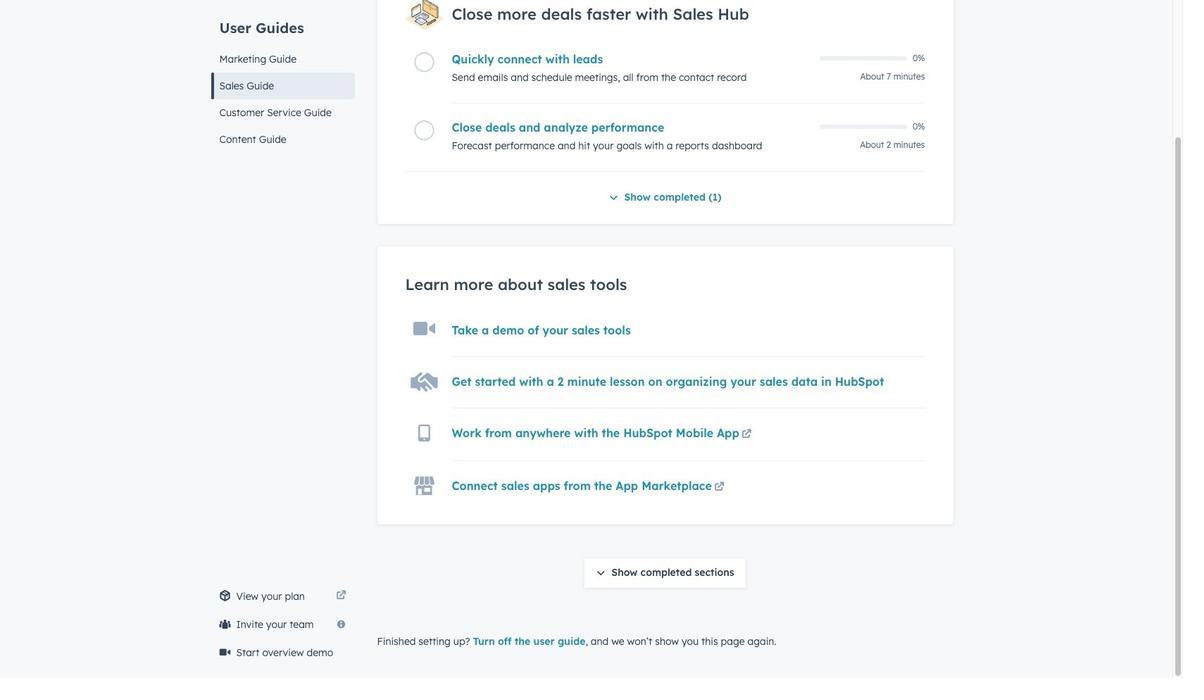 Task type: locate. For each thing, give the bounding box(es) containing it.
link opens in a new window image
[[742, 427, 752, 444], [742, 430, 752, 440], [336, 588, 346, 605]]

link opens in a new window image
[[715, 480, 725, 497], [715, 482, 725, 493], [336, 591, 346, 602]]



Task type: describe. For each thing, give the bounding box(es) containing it.
user guides element
[[211, 0, 355, 153]]



Task type: vqa. For each thing, say whether or not it's contained in the screenshot.
view for Save
no



